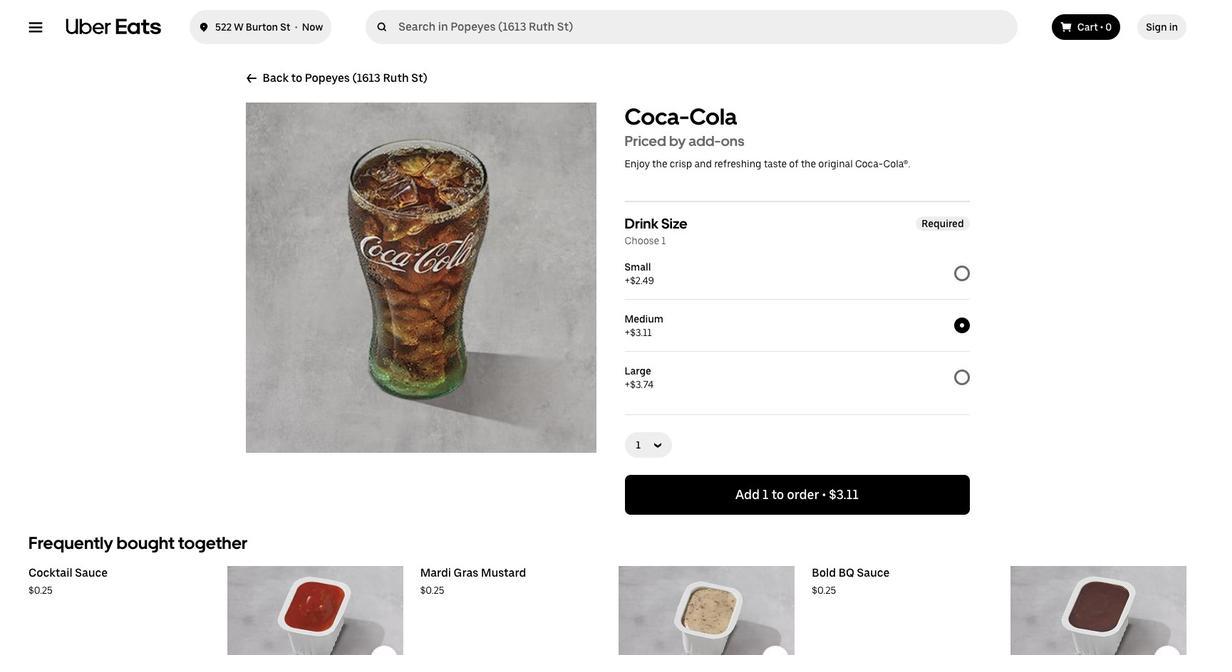 Task type: vqa. For each thing, say whether or not it's contained in the screenshot.
leftmost COCA-
yes



Task type: locate. For each thing, give the bounding box(es) containing it.
sauce right "bq"
[[857, 567, 890, 580]]

to right "back" on the left of the page
[[291, 71, 302, 85]]

0 vertical spatial coca-
[[625, 103, 690, 130]]

and
[[695, 158, 712, 170]]

0 horizontal spatial 1
[[662, 235, 666, 247]]

quick add image for cocktail sauce
[[377, 653, 391, 656]]

+ inside large + $3.74
[[625, 379, 630, 391]]

0 vertical spatial to
[[291, 71, 302, 85]]

ons
[[721, 133, 745, 150]]

medium + $3.11
[[625, 314, 664, 339]]

2 the from the left
[[801, 158, 816, 170]]

quick add image
[[377, 653, 391, 656], [1161, 653, 1175, 656]]

bold bq sauce $0.25
[[812, 567, 890, 597]]

2 horizontal spatial •
[[1101, 21, 1104, 33]]

quick add image
[[769, 653, 783, 656]]

• for now
[[295, 21, 298, 33]]

0 horizontal spatial $3.11
[[630, 327, 652, 339]]

1 vertical spatial coca-
[[855, 158, 884, 170]]

1 + from the top
[[625, 275, 630, 287]]

sign in
[[1147, 21, 1178, 33]]

back to popeyes (1613 ruth st)
[[263, 71, 427, 85]]

0 horizontal spatial coca-
[[625, 103, 690, 130]]

in
[[1170, 21, 1178, 33]]

•
[[295, 21, 298, 33], [1101, 21, 1104, 33], [822, 488, 826, 503]]

• left 0
[[1101, 21, 1104, 33]]

crisp
[[670, 158, 692, 170]]

2 plus small button from the left
[[763, 647, 789, 656]]

1 vertical spatial +
[[625, 327, 630, 339]]

1 horizontal spatial plus small button
[[763, 647, 789, 656]]

coca-
[[625, 103, 690, 130], [855, 158, 884, 170]]

frequently
[[29, 533, 113, 554]]

$0.25 down cocktail
[[29, 585, 53, 597]]

1 quick add image from the left
[[377, 653, 391, 656]]

coca- right original
[[855, 158, 884, 170]]

original
[[819, 158, 853, 170]]

sign in link
[[1138, 14, 1187, 40]]

$0.25 inside bold bq sauce $0.25
[[812, 585, 836, 597]]

st)
[[412, 71, 427, 85]]

1 horizontal spatial sauce
[[857, 567, 890, 580]]

0 horizontal spatial to
[[291, 71, 302, 85]]

2 horizontal spatial $0.25
[[812, 585, 836, 597]]

$3.11 inside medium + $3.11
[[630, 327, 652, 339]]

+ down small
[[625, 275, 630, 287]]

1 $0.25 from the left
[[29, 585, 53, 597]]

+ inside the small + $2.49
[[625, 275, 630, 287]]

3 + from the top
[[625, 379, 630, 391]]

+
[[625, 275, 630, 287], [625, 327, 630, 339], [625, 379, 630, 391]]

3 $0.25 from the left
[[812, 585, 836, 597]]

taste
[[764, 158, 787, 170]]

3 plus small button from the left
[[1155, 647, 1181, 656]]

1 vertical spatial 1
[[763, 488, 769, 503]]

small
[[625, 262, 651, 273]]

0 horizontal spatial $0.25
[[29, 585, 53, 597]]

1 vertical spatial $3.11
[[829, 488, 859, 503]]

quick add image for bold bq sauce
[[1161, 653, 1175, 656]]

add-
[[689, 133, 721, 150]]

the right of
[[801, 158, 816, 170]]

deliver to image
[[198, 19, 210, 36]]

sauce inside bold bq sauce $0.25
[[857, 567, 890, 580]]

0 vertical spatial +
[[625, 275, 630, 287]]

522
[[215, 21, 232, 33]]

plus small button
[[371, 647, 397, 656], [763, 647, 789, 656], [1155, 647, 1181, 656]]

$0.25 down mardi
[[420, 585, 445, 597]]

cola
[[690, 103, 737, 130]]

together
[[178, 533, 248, 554]]

1 sauce from the left
[[75, 567, 108, 580]]

the left crisp
[[652, 158, 668, 170]]

+ for $3.11
[[625, 327, 630, 339]]

2 + from the top
[[625, 327, 630, 339]]

$3.74
[[630, 379, 654, 391]]

0 vertical spatial 1
[[662, 235, 666, 247]]

size
[[662, 215, 688, 232]]

1 horizontal spatial 1
[[763, 488, 769, 503]]

0 horizontal spatial sauce
[[75, 567, 108, 580]]

1 plus small button from the left
[[371, 647, 397, 656]]

$3.11 down medium
[[630, 327, 652, 339]]

to left order
[[772, 488, 784, 503]]

1 right the add
[[763, 488, 769, 503]]

$0.25 down bold at the bottom right
[[812, 585, 836, 597]]

• for $3.11
[[822, 488, 826, 503]]

0 vertical spatial $3.11
[[630, 327, 652, 339]]

+ down the large
[[625, 379, 630, 391]]

frequently bought together
[[29, 533, 248, 554]]

2 horizontal spatial plus small button
[[1155, 647, 1181, 656]]

sauce
[[75, 567, 108, 580], [857, 567, 890, 580]]

cola®.
[[884, 158, 911, 170]]

$3.11
[[630, 327, 652, 339], [829, 488, 859, 503]]

1 vertical spatial to
[[772, 488, 784, 503]]

+ down medium
[[625, 327, 630, 339]]

2 $0.25 from the left
[[420, 585, 445, 597]]

0 horizontal spatial the
[[652, 158, 668, 170]]

• right st
[[295, 21, 298, 33]]

• right order
[[822, 488, 826, 503]]

0 horizontal spatial quick add image
[[377, 653, 391, 656]]

cocktail
[[29, 567, 73, 580]]

the
[[652, 158, 668, 170], [801, 158, 816, 170]]

coca-cola priced by add-ons
[[625, 103, 745, 150]]

0 horizontal spatial plus small button
[[371, 647, 397, 656]]

$0.25 inside mardi gras mustard $0.25
[[420, 585, 445, 597]]

2 vertical spatial +
[[625, 379, 630, 391]]

sauce down frequently
[[75, 567, 108, 580]]

1
[[662, 235, 666, 247], [763, 488, 769, 503]]

1 horizontal spatial quick add image
[[1161, 653, 1175, 656]]

back to popeyes (1613 ruth st) link
[[246, 71, 427, 86]]

mardi
[[420, 567, 451, 580]]

to
[[291, 71, 302, 85], [772, 488, 784, 503]]

1 horizontal spatial •
[[822, 488, 826, 503]]

1 horizontal spatial coca-
[[855, 158, 884, 170]]

coca- up priced
[[625, 103, 690, 130]]

$3.11 right order
[[829, 488, 859, 503]]

popeyes
[[305, 71, 350, 85]]

bought
[[116, 533, 175, 554]]

ruth
[[383, 71, 409, 85]]

1 down size
[[662, 235, 666, 247]]

$0.25
[[29, 585, 53, 597], [420, 585, 445, 597], [812, 585, 836, 597]]

mardi gras mustard $0.25
[[420, 567, 526, 597]]

1 horizontal spatial the
[[801, 158, 816, 170]]

drink size choose 1
[[625, 215, 688, 247]]

+ inside medium + $3.11
[[625, 327, 630, 339]]

Search in Popeyes (1613 Ruth St) text field
[[399, 20, 1012, 34]]

1 horizontal spatial $0.25
[[420, 585, 445, 597]]

2 quick add image from the left
[[1161, 653, 1175, 656]]

2 sauce from the left
[[857, 567, 890, 580]]

0 horizontal spatial •
[[295, 21, 298, 33]]



Task type: describe. For each thing, give the bounding box(es) containing it.
main navigation menu image
[[29, 20, 43, 34]]

$2.49
[[630, 275, 654, 287]]

w
[[234, 21, 244, 33]]

0
[[1106, 21, 1112, 33]]

order
[[787, 488, 820, 503]]

uber eats home image
[[66, 19, 161, 36]]

choose
[[625, 235, 660, 247]]

cart • 0
[[1078, 21, 1112, 33]]

+ for $3.74
[[625, 379, 630, 391]]

priced
[[625, 133, 667, 150]]

coca- inside coca-cola priced by add-ons
[[625, 103, 690, 130]]

back
[[263, 71, 289, 85]]

refreshing
[[714, 158, 762, 170]]

small + $2.49
[[625, 262, 654, 287]]

1 inside drink size choose 1
[[662, 235, 666, 247]]

gras
[[454, 567, 479, 580]]

drink
[[625, 215, 659, 232]]

522 w burton st • now
[[215, 21, 323, 33]]

bq
[[839, 567, 855, 580]]

sign
[[1147, 21, 1167, 33]]

medium
[[625, 314, 664, 325]]

now
[[302, 21, 323, 33]]

sauce inside cocktail sauce $0.25
[[75, 567, 108, 580]]

enjoy
[[625, 158, 650, 170]]

(1613
[[352, 71, 381, 85]]

mustard
[[481, 567, 526, 580]]

plus small button for mardi gras mustard
[[763, 647, 789, 656]]

enjoy the crisp and refreshing taste of the original coca-cola®.
[[625, 158, 911, 170]]

cocktail sauce $0.25
[[29, 567, 108, 597]]

to inside 'link'
[[291, 71, 302, 85]]

burton
[[246, 21, 278, 33]]

add
[[736, 488, 760, 503]]

bold
[[812, 567, 836, 580]]

1 horizontal spatial $3.11
[[829, 488, 859, 503]]

large
[[625, 366, 651, 377]]

$0.25 for mardi gras mustard
[[420, 585, 445, 597]]

of
[[789, 158, 799, 170]]

cart
[[1078, 21, 1098, 33]]

plus small button for cocktail sauce
[[371, 647, 397, 656]]

$0.25 for bold bq sauce
[[812, 585, 836, 597]]

by
[[669, 133, 686, 150]]

$0.25 inside cocktail sauce $0.25
[[29, 585, 53, 597]]

add 1 to order • $3.11
[[736, 488, 859, 503]]

1 horizontal spatial to
[[772, 488, 784, 503]]

+ for $2.49
[[625, 275, 630, 287]]

st
[[280, 21, 290, 33]]

plus small button for bold bq sauce
[[1155, 647, 1181, 656]]

required
[[922, 218, 964, 230]]

1 the from the left
[[652, 158, 668, 170]]

large + $3.74
[[625, 366, 654, 391]]



